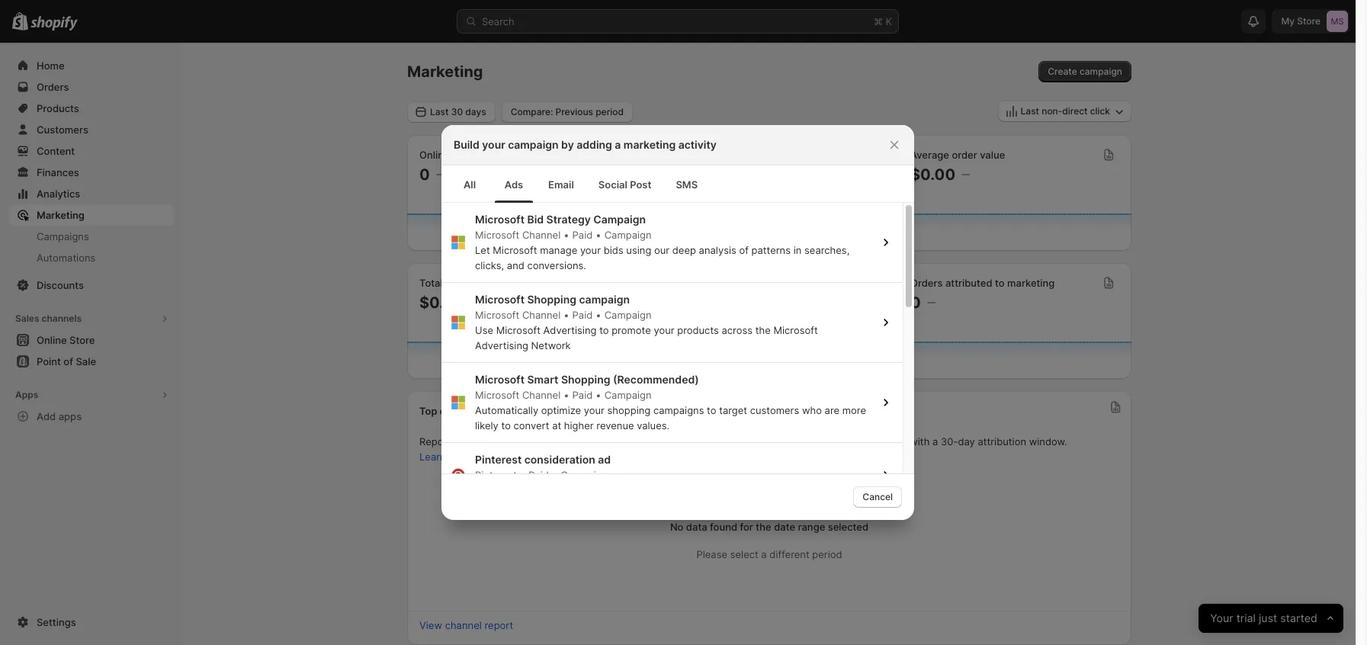 Task type: describe. For each thing, give the bounding box(es) containing it.
to inside reporting is based on your utm parameters and connected app activities to your online store. reported with a 30-day attribution window. learn more
[[768, 435, 777, 448]]

channel for top
[[440, 405, 478, 417]]

0 for orders
[[910, 294, 921, 312]]

home
[[37, 59, 65, 72]]

sms
[[676, 178, 698, 191]]

bids
[[604, 244, 623, 256]]

email button
[[536, 166, 586, 203]]

reported
[[864, 435, 907, 448]]

social post button
[[586, 166, 664, 203]]

parameters
[[573, 435, 627, 448]]

promote
[[612, 324, 651, 336]]

searches,
[[804, 244, 850, 256]]

bid
[[527, 213, 544, 226]]

build your campaign by adding a marketing activity dialog
[[0, 125, 1356, 645]]

found
[[710, 521, 737, 533]]

paid inside microsoft shopping campaign microsoft channel • paid • campaign use microsoft advertising to promote your products across the microsoft advertising network
[[572, 309, 593, 321]]

k
[[886, 15, 892, 27]]

tab list inside build your campaign by adding a marketing activity dialog
[[448, 165, 908, 203]]

campaigns
[[653, 404, 704, 416]]

top
[[419, 405, 437, 417]]

patterns
[[751, 244, 791, 256]]

campaign for build your campaign by adding a marketing activity
[[508, 138, 559, 151]]

for
[[740, 521, 753, 533]]

app
[[702, 435, 720, 448]]

campaign inside microsoft smart shopping (recommended) microsoft channel • paid • campaign automatically optimize your shopping campaigns to target customers who are more likely to convert at higher revenue values.
[[604, 389, 652, 401]]

apps
[[15, 389, 38, 400]]

clicks,
[[475, 259, 504, 271]]

sales
[[445, 277, 470, 289]]

build
[[454, 138, 479, 151]]

by
[[561, 138, 574, 151]]

campaigns link
[[9, 226, 174, 247]]

0 horizontal spatial marketing
[[37, 209, 85, 221]]

ad
[[598, 453, 611, 466]]

ads
[[505, 178, 523, 191]]

learn more link
[[419, 451, 472, 463]]

store.
[[834, 435, 861, 448]]

no change image for $0.00
[[962, 169, 970, 181]]

day
[[958, 435, 975, 448]]

learn
[[419, 451, 446, 463]]

add apps
[[37, 410, 82, 422]]

is
[[468, 435, 476, 448]]

paid inside pinterest consideration ad pinterest • paid • campaign
[[529, 469, 549, 481]]

cancel button
[[853, 486, 902, 508]]

channel for view
[[445, 619, 482, 631]]

performance
[[480, 405, 542, 417]]

customers
[[750, 404, 799, 416]]

a inside dialog
[[615, 138, 621, 151]]

sales for sales channels
[[15, 313, 39, 324]]

add apps button
[[9, 406, 174, 427]]

optimize
[[541, 404, 581, 416]]

smart
[[527, 373, 558, 386]]

of
[[739, 244, 749, 256]]

30-
[[941, 435, 958, 448]]

automatically
[[475, 404, 538, 416]]

to down automatically on the bottom of the page
[[501, 419, 511, 432]]

⌘ k
[[874, 15, 892, 27]]

data
[[686, 521, 707, 533]]

pinterest consideration ad pinterest • paid • campaign
[[475, 453, 611, 481]]

1 vertical spatial advertising
[[475, 339, 528, 352]]

more inside reporting is based on your utm parameters and connected app activities to your online store. reported with a 30-day attribution window. learn more
[[449, 451, 472, 463]]

add
[[37, 410, 56, 422]]

no change image for $0.00
[[471, 297, 479, 309]]

social post
[[598, 178, 651, 191]]

reporting
[[419, 435, 465, 448]]

your right build
[[482, 138, 505, 151]]

likely
[[475, 419, 499, 432]]

marketing for sales
[[755, 277, 803, 289]]

online store conversion rate
[[665, 149, 798, 161]]

in
[[794, 244, 802, 256]]

shopping inside microsoft shopping campaign microsoft channel • paid • campaign use microsoft advertising to promote your products across the microsoft advertising network
[[527, 293, 576, 306]]

0 for online
[[419, 165, 430, 184]]

window.
[[1029, 435, 1067, 448]]

activity
[[678, 138, 717, 151]]

view channel report
[[419, 619, 513, 631]]

use
[[475, 324, 493, 336]]

settings link
[[9, 612, 174, 633]]

0 vertical spatial advertising
[[543, 324, 597, 336]]

manage
[[540, 244, 577, 256]]

deep
[[672, 244, 696, 256]]

target
[[719, 404, 747, 416]]

range
[[798, 521, 825, 533]]

1 vertical spatial the
[[756, 521, 771, 533]]

no change image for 0
[[436, 169, 444, 181]]

connected
[[650, 435, 700, 448]]

social
[[598, 178, 627, 191]]

average
[[910, 149, 949, 161]]

top channel performance
[[419, 405, 542, 417]]

campaign inside button
[[1080, 66, 1122, 77]]

no
[[670, 521, 684, 533]]

$0.00 for total
[[419, 294, 464, 312]]

campaign for microsoft shopping campaign microsoft channel • paid • campaign use microsoft advertising to promote your products across the microsoft advertising network
[[579, 293, 630, 306]]

select
[[730, 548, 758, 560]]

marketing inside dialog
[[624, 138, 676, 151]]

create campaign button
[[1039, 61, 1132, 82]]

our
[[654, 244, 670, 256]]

view
[[419, 619, 442, 631]]

sales channels button
[[9, 308, 174, 329]]

selected
[[828, 521, 869, 533]]

email
[[548, 178, 574, 191]]

across
[[722, 324, 753, 336]]

online store sessions
[[419, 149, 521, 161]]

0%
[[665, 165, 689, 184]]

discounts link
[[9, 275, 174, 296]]



Task type: locate. For each thing, give the bounding box(es) containing it.
microsoft bid strategy campaign microsoft channel • paid • campaign let microsoft manage your bids using our deep analysis of patterns in searches, clicks, and conversions.
[[475, 213, 850, 271]]

2 pinterest from the top
[[475, 469, 517, 481]]

1 vertical spatial marketing
[[37, 209, 85, 221]]

a right "select"
[[761, 548, 767, 560]]

0 horizontal spatial campaign
[[508, 138, 559, 151]]

no change image right 0%
[[695, 169, 703, 181]]

1 vertical spatial more
[[449, 451, 472, 463]]

1 online from the left
[[419, 149, 450, 161]]

0 horizontal spatial no change image
[[436, 169, 444, 181]]

your left bids
[[580, 244, 601, 256]]

1 no change image from the left
[[471, 297, 479, 309]]

campaign up bids
[[593, 213, 646, 226]]

channel
[[522, 229, 561, 241], [522, 309, 561, 321], [522, 389, 561, 401]]

please select a different period
[[696, 548, 842, 560]]

0 horizontal spatial a
[[615, 138, 621, 151]]

0 left the all button at the left of page
[[419, 165, 430, 184]]

marketing
[[624, 138, 676, 151], [755, 277, 803, 289], [1007, 277, 1055, 289]]

1 horizontal spatial marketing
[[755, 277, 803, 289]]

0 horizontal spatial marketing
[[624, 138, 676, 151]]

date
[[774, 521, 795, 533]]

paid down consideration
[[529, 469, 549, 481]]

microsoft smart shopping (recommended) microsoft channel • paid • campaign automatically optimize your shopping campaigns to target customers who are more likely to convert at higher revenue values.
[[475, 373, 866, 432]]

0 horizontal spatial and
[[507, 259, 524, 271]]

channel for smart
[[522, 389, 561, 401]]

0 vertical spatial and
[[507, 259, 524, 271]]

2 attributed from the left
[[945, 277, 992, 289]]

build your campaign by adding a marketing activity
[[454, 138, 717, 151]]

more
[[842, 404, 866, 416], [449, 451, 472, 463]]

0 vertical spatial the
[[755, 324, 771, 336]]

shopping inside microsoft smart shopping (recommended) microsoft channel • paid • campaign automatically optimize your shopping campaigns to target customers who are more likely to convert at higher revenue values.
[[561, 373, 610, 386]]

let
[[475, 244, 490, 256]]

automations
[[37, 252, 96, 264]]

0 vertical spatial a
[[615, 138, 621, 151]]

sales left channels
[[15, 313, 39, 324]]

2 horizontal spatial marketing
[[1007, 277, 1055, 289]]

attributed
[[693, 277, 740, 289], [945, 277, 992, 289]]

1 pinterest from the top
[[475, 453, 522, 466]]

to left promote
[[599, 324, 609, 336]]

1 horizontal spatial store
[[698, 149, 722, 161]]

online up 0%
[[665, 149, 695, 161]]

channel inside microsoft bid strategy campaign microsoft channel • paid • campaign let microsoft manage your bids using our deep analysis of patterns in searches, clicks, and conversions.
[[522, 229, 561, 241]]

total sales
[[419, 277, 470, 289]]

2 vertical spatial a
[[761, 548, 767, 560]]

1 horizontal spatial 0
[[910, 294, 921, 312]]

and inside microsoft bid strategy campaign microsoft channel • paid • campaign let microsoft manage your bids using our deep analysis of patterns in searches, clicks, and conversions.
[[507, 259, 524, 271]]

to right the activities
[[768, 435, 777, 448]]

tab list containing all
[[448, 165, 908, 203]]

1 vertical spatial $0.00
[[419, 294, 464, 312]]

period
[[812, 548, 842, 560]]

$0.00 for average
[[910, 165, 956, 184]]

marketing up campaigns
[[37, 209, 85, 221]]

no change image down orders
[[927, 297, 935, 309]]

reporting is based on your utm parameters and connected app activities to your online store. reported with a 30-day attribution window. learn more
[[419, 435, 1067, 463]]

no change image left the all button at the left of page
[[436, 169, 444, 181]]

marketing
[[407, 63, 483, 81], [37, 209, 85, 221]]

the inside microsoft shopping campaign microsoft channel • paid • campaign use microsoft advertising to promote your products across the microsoft advertising network
[[755, 324, 771, 336]]

2 online from the left
[[665, 149, 695, 161]]

3 no change image from the left
[[962, 169, 970, 181]]

1 vertical spatial 0
[[910, 294, 921, 312]]

pinterest
[[475, 453, 522, 466], [475, 469, 517, 481]]

store up sms button at the top of the page
[[698, 149, 722, 161]]

channel right top
[[440, 405, 478, 417]]

tab list
[[448, 165, 908, 203]]

shopping up optimize at the left bottom of the page
[[561, 373, 610, 386]]

online
[[419, 149, 450, 161], [665, 149, 695, 161]]

attributed for orders
[[945, 277, 992, 289]]

automations link
[[9, 247, 174, 268]]

1 horizontal spatial attributed
[[945, 277, 992, 289]]

$0.00
[[910, 165, 956, 184], [419, 294, 464, 312]]

$0.00 down average
[[910, 165, 956, 184]]

1 horizontal spatial online
[[665, 149, 695, 161]]

online for 0
[[419, 149, 450, 161]]

advertising up network
[[543, 324, 597, 336]]

sales inside button
[[15, 313, 39, 324]]

your
[[482, 138, 505, 151], [580, 244, 601, 256], [654, 324, 674, 336], [584, 404, 605, 416], [524, 435, 545, 448], [780, 435, 801, 448]]

no data found for the date range selected
[[670, 521, 869, 533]]

microsoft shopping campaign microsoft channel • paid • campaign use microsoft advertising to promote your products across the microsoft advertising network
[[475, 293, 818, 352]]

1 horizontal spatial marketing
[[407, 63, 483, 81]]

channel inside microsoft shopping campaign microsoft channel • paid • campaign use microsoft advertising to promote your products across the microsoft advertising network
[[522, 309, 561, 321]]

your inside microsoft smart shopping (recommended) microsoft channel • paid • campaign automatically optimize your shopping campaigns to target customers who are more likely to convert at higher revenue values.
[[584, 404, 605, 416]]

1 horizontal spatial advertising
[[543, 324, 597, 336]]

channel right view
[[445, 619, 482, 631]]

the right across
[[755, 324, 771, 336]]

more inside microsoft smart shopping (recommended) microsoft channel • paid • campaign automatically optimize your shopping campaigns to target customers who are more likely to convert at higher revenue values.
[[842, 404, 866, 416]]

campaign up shopping
[[604, 389, 652, 401]]

higher
[[564, 419, 594, 432]]

attributed for sales
[[693, 277, 740, 289]]

•
[[564, 229, 569, 241], [596, 229, 601, 241], [564, 309, 569, 321], [596, 309, 601, 321], [564, 389, 569, 401], [596, 389, 601, 401], [520, 469, 526, 481], [552, 469, 558, 481]]

2 store from the left
[[698, 149, 722, 161]]

channel down bid
[[522, 229, 561, 241]]

no change image down order
[[962, 169, 970, 181]]

shopping
[[527, 293, 576, 306], [561, 373, 610, 386]]

conversion
[[725, 149, 777, 161]]

0 horizontal spatial store
[[452, 149, 477, 161]]

campaign up promote
[[579, 293, 630, 306]]

different
[[770, 548, 810, 560]]

channel inside "button"
[[445, 619, 482, 631]]

0 vertical spatial sales
[[665, 277, 691, 289]]

on
[[510, 435, 522, 448]]

0 horizontal spatial advertising
[[475, 339, 528, 352]]

0 vertical spatial channel
[[440, 405, 478, 417]]

0 vertical spatial marketing
[[407, 63, 483, 81]]

no change image for 0
[[927, 297, 935, 309]]

to down of
[[743, 277, 752, 289]]

1 horizontal spatial and
[[630, 435, 647, 448]]

please
[[696, 548, 727, 560]]

sms button
[[664, 166, 710, 203]]

a inside reporting is based on your utm parameters and connected app activities to your online store. reported with a 30-day attribution window. learn more
[[933, 435, 938, 448]]

all
[[464, 178, 476, 191]]

to inside microsoft shopping campaign microsoft channel • paid • campaign use microsoft advertising to promote your products across the microsoft advertising network
[[599, 324, 609, 336]]

paid down strategy
[[572, 229, 593, 241]]

2 no change image from the left
[[695, 169, 703, 181]]

sales for sales attributed to marketing
[[665, 277, 691, 289]]

channel down smart
[[522, 389, 561, 401]]

0 vertical spatial $0.00
[[910, 165, 956, 184]]

paid down conversions.
[[572, 309, 593, 321]]

average order value
[[910, 149, 1005, 161]]

marketing for orders
[[1007, 277, 1055, 289]]

campaign inside microsoft shopping campaign microsoft channel • paid • campaign use microsoft advertising to promote your products across the microsoft advertising network
[[579, 293, 630, 306]]

total
[[419, 277, 443, 289]]

activities
[[723, 435, 765, 448]]

0 horizontal spatial $0.00
[[419, 294, 464, 312]]

all button
[[448, 166, 492, 203]]

0 horizontal spatial attributed
[[693, 277, 740, 289]]

0 horizontal spatial 0
[[419, 165, 430, 184]]

create campaign
[[1048, 66, 1122, 77]]

1 horizontal spatial no change image
[[695, 169, 703, 181]]

value
[[980, 149, 1005, 161]]

sessions
[[479, 149, 521, 161]]

using
[[626, 244, 651, 256]]

create
[[1048, 66, 1077, 77]]

0 vertical spatial shopping
[[527, 293, 576, 306]]

0 horizontal spatial no change image
[[471, 297, 479, 309]]

campaign inside pinterest consideration ad pinterest • paid • campaign
[[561, 469, 608, 481]]

cancel
[[863, 491, 893, 502]]

shopping down conversions.
[[527, 293, 576, 306]]

attributed down analysis
[[693, 277, 740, 289]]

and right clicks,
[[507, 259, 524, 271]]

a right adding
[[615, 138, 621, 151]]

channel inside microsoft smart shopping (recommended) microsoft channel • paid • campaign automatically optimize your shopping campaigns to target customers who are more likely to convert at higher revenue values.
[[522, 389, 561, 401]]

your inside microsoft bid strategy campaign microsoft channel • paid • campaign let microsoft manage your bids using our deep analysis of patterns in searches, clicks, and conversions.
[[580, 244, 601, 256]]

0 vertical spatial channel
[[522, 229, 561, 241]]

at
[[552, 419, 561, 432]]

sales
[[665, 277, 691, 289], [15, 313, 39, 324]]

store up all
[[452, 149, 477, 161]]

shopify image
[[31, 16, 78, 31]]

and inside reporting is based on your utm parameters and connected app activities to your online store. reported with a 30-day attribution window. learn more
[[630, 435, 647, 448]]

sales channels
[[15, 313, 82, 324]]

to
[[743, 277, 752, 289], [995, 277, 1005, 289], [599, 324, 609, 336], [707, 404, 716, 416], [501, 419, 511, 432], [768, 435, 777, 448]]

products
[[677, 324, 719, 336]]

2 horizontal spatial a
[[933, 435, 938, 448]]

1 vertical spatial channel
[[522, 309, 561, 321]]

1 store from the left
[[452, 149, 477, 161]]

no change image for 0%
[[695, 169, 703, 181]]

2 no change image from the left
[[927, 297, 935, 309]]

home link
[[9, 55, 174, 76]]

campaign left by
[[508, 138, 559, 151]]

your down convert
[[524, 435, 545, 448]]

channel up network
[[522, 309, 561, 321]]

1 vertical spatial and
[[630, 435, 647, 448]]

0 vertical spatial pinterest
[[475, 453, 522, 466]]

campaigns
[[37, 230, 89, 242]]

values.
[[637, 419, 670, 432]]

and down values.
[[630, 435, 647, 448]]

0 vertical spatial more
[[842, 404, 866, 416]]

no change image
[[471, 297, 479, 309], [927, 297, 935, 309]]

0 vertical spatial campaign
[[1080, 66, 1122, 77]]

0 horizontal spatial more
[[449, 451, 472, 463]]

your left online
[[780, 435, 801, 448]]

paid inside microsoft bid strategy campaign microsoft channel • paid • campaign let microsoft manage your bids using our deep analysis of patterns in searches, clicks, and conversions.
[[572, 229, 593, 241]]

2 channel from the top
[[522, 309, 561, 321]]

no change image up use
[[471, 297, 479, 309]]

online left build
[[419, 149, 450, 161]]

1 vertical spatial a
[[933, 435, 938, 448]]

$0.00 down total sales
[[419, 294, 464, 312]]

2 horizontal spatial no change image
[[962, 169, 970, 181]]

convert
[[514, 419, 549, 432]]

orders attributed to marketing
[[910, 277, 1055, 289]]

online for 0%
[[665, 149, 695, 161]]

1 vertical spatial pinterest
[[475, 469, 517, 481]]

order
[[952, 149, 977, 161]]

advertising down use
[[475, 339, 528, 352]]

0 horizontal spatial sales
[[15, 313, 39, 324]]

1 vertical spatial shopping
[[561, 373, 610, 386]]

campaign down ad
[[561, 469, 608, 481]]

channel
[[440, 405, 478, 417], [445, 619, 482, 631]]

paid up optimize at the left bottom of the page
[[572, 389, 593, 401]]

2 vertical spatial campaign
[[579, 293, 630, 306]]

paid inside microsoft smart shopping (recommended) microsoft channel • paid • campaign automatically optimize your shopping campaigns to target customers who are more likely to convert at higher revenue values.
[[572, 389, 593, 401]]

conversions.
[[527, 259, 586, 271]]

0 vertical spatial 0
[[419, 165, 430, 184]]

attribution
[[978, 435, 1026, 448]]

1 horizontal spatial a
[[761, 548, 767, 560]]

1 no change image from the left
[[436, 169, 444, 181]]

0 down orders
[[910, 294, 921, 312]]

more right are on the right bottom
[[842, 404, 866, 416]]

campaign
[[593, 213, 646, 226], [604, 229, 652, 241], [604, 309, 652, 321], [604, 389, 652, 401], [561, 469, 608, 481]]

store for 0
[[452, 149, 477, 161]]

advertising
[[543, 324, 597, 336], [475, 339, 528, 352]]

1 attributed from the left
[[693, 277, 740, 289]]

2 vertical spatial channel
[[522, 389, 561, 401]]

your right promote
[[654, 324, 674, 336]]

1 vertical spatial sales
[[15, 313, 39, 324]]

a left 30-
[[933, 435, 938, 448]]

search
[[482, 15, 514, 27]]

1 horizontal spatial sales
[[665, 277, 691, 289]]

marketing link
[[9, 204, 174, 226]]

1 horizontal spatial campaign
[[579, 293, 630, 306]]

attributed right orders
[[945, 277, 992, 289]]

3 channel from the top
[[522, 389, 561, 401]]

to left target on the right bottom of page
[[707, 404, 716, 416]]

the right for
[[756, 521, 771, 533]]

report
[[485, 619, 513, 631]]

store for 0%
[[698, 149, 722, 161]]

campaign up using
[[604, 229, 652, 241]]

campaign inside microsoft shopping campaign microsoft channel • paid • campaign use microsoft advertising to promote your products across the microsoft advertising network
[[604, 309, 652, 321]]

2 horizontal spatial campaign
[[1080, 66, 1122, 77]]

shopping
[[607, 404, 651, 416]]

orders
[[910, 277, 943, 289]]

1 vertical spatial channel
[[445, 619, 482, 631]]

campaign up promote
[[604, 309, 652, 321]]

sales down deep
[[665, 277, 691, 289]]

rate
[[779, 149, 798, 161]]

analysis
[[699, 244, 736, 256]]

0 horizontal spatial online
[[419, 149, 450, 161]]

to right orders
[[995, 277, 1005, 289]]

your inside microsoft shopping campaign microsoft channel • paid • campaign use microsoft advertising to promote your products across the microsoft advertising network
[[654, 324, 674, 336]]

your up higher
[[584, 404, 605, 416]]

1 channel from the top
[[522, 229, 561, 241]]

sales attributed to marketing
[[665, 277, 803, 289]]

(recommended)
[[613, 373, 699, 386]]

1 horizontal spatial more
[[842, 404, 866, 416]]

marketing down search at the left top
[[407, 63, 483, 81]]

1 horizontal spatial $0.00
[[910, 165, 956, 184]]

online
[[803, 435, 831, 448]]

campaign right create
[[1080, 66, 1122, 77]]

no change image
[[436, 169, 444, 181], [695, 169, 703, 181], [962, 169, 970, 181]]

1 vertical spatial campaign
[[508, 138, 559, 151]]

more down is at the left of the page
[[449, 451, 472, 463]]

1 horizontal spatial no change image
[[927, 297, 935, 309]]

channel for bid
[[522, 229, 561, 241]]



Task type: vqa. For each thing, say whether or not it's contained in the screenshot.


